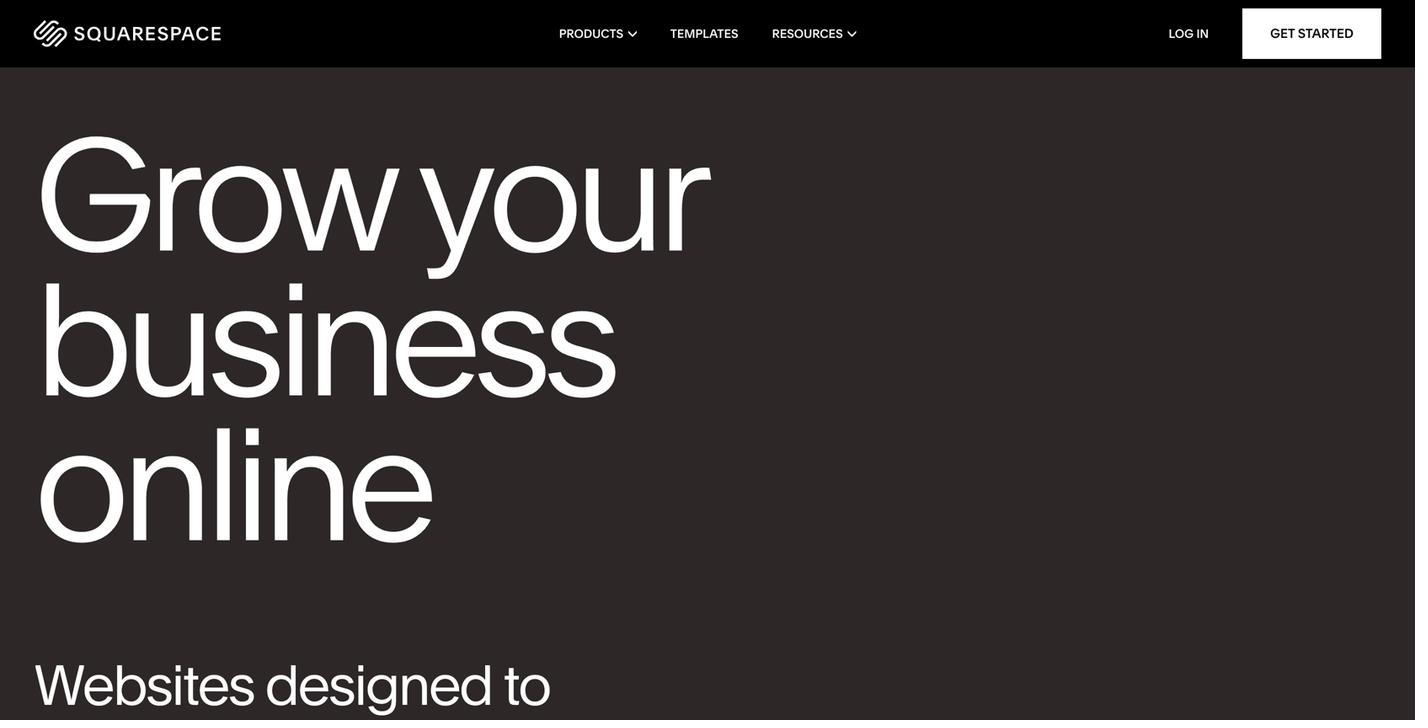 Task type: locate. For each thing, give the bounding box(es) containing it.
started
[[1298, 26, 1354, 41]]

business
[[34, 244, 613, 436]]

products button
[[559, 0, 637, 67]]

to
[[503, 652, 550, 719]]

get started
[[1270, 26, 1354, 41]]

websites designed to sell anything
[[34, 652, 550, 720]]

anything
[[124, 707, 329, 720]]

resources button
[[772, 0, 856, 67]]

get started link
[[1243, 8, 1382, 59]]

log             in link
[[1169, 27, 1209, 41]]

designed
[[265, 652, 492, 719]]

squarespace logo link
[[34, 20, 303, 47]]

log
[[1169, 27, 1194, 41]]

grow your business online
[[34, 99, 700, 581]]



Task type: vqa. For each thing, say whether or not it's contained in the screenshot.
Get Started
yes



Task type: describe. For each thing, give the bounding box(es) containing it.
templates
[[670, 27, 738, 41]]

sell
[[34, 707, 112, 720]]

get
[[1270, 26, 1295, 41]]

log             in
[[1169, 27, 1209, 41]]

online
[[34, 389, 430, 581]]

websites
[[34, 652, 254, 719]]

squarespace logo image
[[34, 20, 221, 47]]

grow
[[34, 99, 391, 291]]

your
[[417, 99, 700, 291]]

resources
[[772, 27, 843, 41]]

products
[[559, 27, 624, 41]]

templates link
[[670, 0, 738, 67]]

in
[[1197, 27, 1209, 41]]



